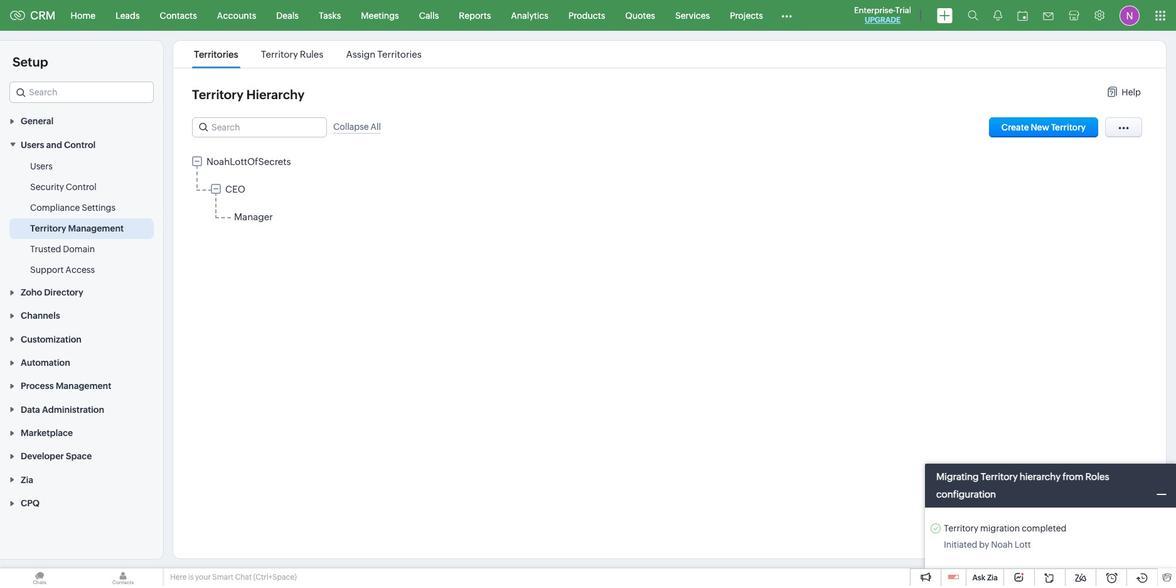 Task type: vqa. For each thing, say whether or not it's contained in the screenshot.
the Collapse All
yes



Task type: describe. For each thing, give the bounding box(es) containing it.
ask
[[973, 574, 986, 583]]

zoho
[[21, 288, 42, 298]]

security control
[[30, 182, 97, 192]]

developer
[[21, 452, 64, 462]]

help
[[1122, 87, 1141, 97]]

here is your smart chat (ctrl+space)
[[170, 573, 297, 582]]

deals link
[[266, 0, 309, 30]]

home link
[[61, 0, 106, 30]]

analytics link
[[501, 0, 559, 30]]

customization button
[[0, 327, 163, 351]]

leads link
[[106, 0, 150, 30]]

deals
[[276, 10, 299, 20]]

create menu element
[[930, 0, 960, 30]]

marketplace button
[[0, 421, 163, 445]]

crm link
[[10, 9, 56, 22]]

contacts link
[[150, 0, 207, 30]]

compliance
[[30, 203, 80, 213]]

signals element
[[986, 0, 1010, 31]]

trusted
[[30, 244, 61, 254]]

automation
[[21, 358, 70, 368]]

territory management
[[30, 223, 124, 233]]

space
[[66, 452, 92, 462]]

territory migration completed initiated by noah lott
[[944, 524, 1067, 550]]

migrating
[[937, 471, 979, 482]]

control inside security control link
[[66, 182, 97, 192]]

crm
[[30, 9, 56, 22]]

and
[[46, 140, 62, 150]]

accounts link
[[207, 0, 266, 30]]

ceo
[[225, 184, 245, 195]]

zia inside dropdown button
[[21, 475, 33, 485]]

territory management link
[[30, 222, 124, 235]]

trusted domain
[[30, 244, 95, 254]]

meetings link
[[351, 0, 409, 30]]

trial
[[896, 6, 912, 15]]

here
[[170, 573, 187, 582]]

calls
[[419, 10, 439, 20]]

profile element
[[1112, 0, 1148, 30]]

projects
[[730, 10, 763, 20]]

territory for territory migration completed initiated by noah lott
[[944, 524, 979, 534]]

hierarchy
[[246, 87, 305, 102]]

quotes link
[[615, 0, 665, 30]]

data administration
[[21, 405, 104, 415]]

zia button
[[0, 468, 163, 491]]

1 territories from the left
[[194, 49, 238, 60]]

meetings
[[361, 10, 399, 20]]

security control link
[[30, 181, 97, 193]]

group containing ceo
[[211, 182, 351, 227]]

enterprise-trial upgrade
[[854, 6, 912, 24]]

leads
[[116, 10, 140, 20]]

2 territories from the left
[[377, 49, 422, 60]]

territory rules link
[[259, 49, 325, 60]]

compliance settings
[[30, 203, 116, 213]]

by
[[980, 540, 990, 550]]

collapse all
[[333, 121, 381, 132]]

settings
[[82, 203, 116, 213]]

users and control region
[[0, 156, 163, 280]]

lott
[[1015, 540, 1031, 550]]

analytics
[[511, 10, 549, 20]]

new
[[1031, 122, 1050, 132]]

territory for territory rules
[[261, 49, 298, 60]]

search image
[[968, 10, 979, 21]]

migrating territory hierarchy from roles configuration
[[937, 471, 1110, 500]]

tasks link
[[309, 0, 351, 30]]

cpq
[[21, 499, 40, 509]]

trusted domain link
[[30, 243, 95, 255]]

all
[[371, 121, 381, 132]]

1 vertical spatial zia
[[987, 574, 998, 583]]

territory for territory hierarchy
[[192, 87, 244, 102]]

support
[[30, 265, 64, 275]]

zoho directory button
[[0, 280, 163, 304]]

1 horizontal spatial search text field
[[193, 118, 326, 137]]

completed
[[1022, 524, 1067, 534]]

quotes
[[625, 10, 655, 20]]

migration
[[981, 524, 1020, 534]]

tasks
[[319, 10, 341, 20]]

accounts
[[217, 10, 256, 20]]

process management button
[[0, 374, 163, 398]]

directory
[[44, 288, 83, 298]]

domain
[[63, 244, 95, 254]]

upgrade
[[865, 16, 901, 24]]

compliance settings link
[[30, 201, 116, 214]]

contacts
[[160, 10, 197, 20]]

smart
[[212, 573, 234, 582]]



Task type: locate. For each thing, give the bounding box(es) containing it.
territory inside button
[[1051, 122, 1086, 132]]

control up compliance settings link
[[66, 182, 97, 192]]

territory down the territories link
[[192, 87, 244, 102]]

0 horizontal spatial zia
[[21, 475, 33, 485]]

management inside dropdown button
[[56, 381, 111, 391]]

products
[[569, 10, 605, 20]]

users left the 'and'
[[21, 140, 44, 150]]

1 vertical spatial management
[[56, 381, 111, 391]]

territories
[[194, 49, 238, 60], [377, 49, 422, 60]]

marketplace
[[21, 428, 73, 438]]

is
[[188, 573, 194, 582]]

None field
[[9, 82, 154, 103], [192, 117, 327, 137], [9, 82, 154, 103], [192, 117, 327, 137]]

1 vertical spatial search text field
[[193, 118, 326, 137]]

management inside users and control region
[[68, 223, 124, 233]]

management for process management
[[56, 381, 111, 391]]

users for users
[[30, 161, 53, 171]]

create new territory
[[1002, 122, 1086, 132]]

control inside users and control dropdown button
[[64, 140, 96, 150]]

developer space button
[[0, 445, 163, 468]]

create new territory button
[[989, 117, 1099, 137]]

0 vertical spatial control
[[64, 140, 96, 150]]

territory inside migrating territory hierarchy from roles configuration
[[981, 471, 1018, 482]]

territories right assign
[[377, 49, 422, 60]]

reports link
[[449, 0, 501, 30]]

territory inside territory migration completed initiated by noah lott
[[944, 524, 979, 534]]

1 horizontal spatial zia
[[987, 574, 998, 583]]

0 vertical spatial zia
[[21, 475, 33, 485]]

create menu image
[[937, 8, 953, 23]]

search text field up general dropdown button
[[10, 82, 153, 102]]

calendar image
[[1018, 10, 1028, 20]]

process
[[21, 381, 54, 391]]

mails element
[[1036, 1, 1062, 30]]

products link
[[559, 0, 615, 30]]

automation button
[[0, 351, 163, 374]]

territory rules
[[261, 49, 324, 60]]

1 vertical spatial users
[[30, 161, 53, 171]]

mails image
[[1043, 12, 1054, 20]]

zia right ask
[[987, 574, 998, 583]]

list containing territories
[[183, 41, 433, 68]]

control down general dropdown button
[[64, 140, 96, 150]]

1 vertical spatial control
[[66, 182, 97, 192]]

assign territories link
[[344, 49, 424, 60]]

search element
[[960, 0, 986, 31]]

Other Modules field
[[773, 5, 800, 25]]

territory inside users and control region
[[30, 223, 66, 233]]

manager
[[234, 212, 273, 222]]

rules
[[300, 49, 324, 60]]

signals image
[[994, 10, 1003, 21]]

users for users and control
[[21, 140, 44, 150]]

group containing noahlottofsecrets
[[192, 156, 351, 228]]

cpq button
[[0, 491, 163, 515]]

0 horizontal spatial search text field
[[10, 82, 153, 102]]

services link
[[665, 0, 720, 30]]

territories down accounts
[[194, 49, 238, 60]]

from
[[1063, 471, 1084, 482]]

hierarchy
[[1020, 471, 1061, 482]]

territory right new
[[1051, 122, 1086, 132]]

1 horizontal spatial territories
[[377, 49, 422, 60]]

territory up the configuration
[[981, 471, 1018, 482]]

management down settings
[[68, 223, 124, 233]]

territory hierarchy
[[192, 87, 305, 102]]

management up the data administration dropdown button
[[56, 381, 111, 391]]

channels
[[21, 311, 60, 321]]

ask zia
[[973, 574, 998, 583]]

contacts image
[[83, 569, 163, 586]]

users inside dropdown button
[[21, 140, 44, 150]]

territory for territory management
[[30, 223, 66, 233]]

territory left rules at the left top of the page
[[261, 49, 298, 60]]

0 vertical spatial management
[[68, 223, 124, 233]]

users inside region
[[30, 161, 53, 171]]

0 vertical spatial users
[[21, 140, 44, 150]]

territory up trusted
[[30, 223, 66, 233]]

users and control button
[[0, 133, 163, 156]]

zia up cpq
[[21, 475, 33, 485]]

0 vertical spatial search text field
[[10, 82, 153, 102]]

roles
[[1086, 471, 1110, 482]]

customization
[[21, 334, 82, 344]]

chats image
[[0, 569, 79, 586]]

management for territory management
[[68, 223, 124, 233]]

territory up initiated
[[944, 524, 979, 534]]

services
[[675, 10, 710, 20]]

collapse
[[333, 121, 369, 132]]

users up security
[[30, 161, 53, 171]]

users and control
[[21, 140, 96, 150]]

process management
[[21, 381, 111, 391]]

create
[[1002, 122, 1029, 132]]

data
[[21, 405, 40, 415]]

data administration button
[[0, 398, 163, 421]]

assign territories
[[346, 49, 422, 60]]

noah
[[991, 540, 1013, 550]]

support access
[[30, 265, 95, 275]]

Search text field
[[10, 82, 153, 102], [193, 118, 326, 137]]

territories link
[[192, 49, 240, 60]]

profile image
[[1120, 5, 1140, 25]]

chat
[[235, 573, 252, 582]]

enterprise-
[[854, 6, 896, 15]]

list
[[183, 41, 433, 68]]

0 horizontal spatial territories
[[194, 49, 238, 60]]

general
[[21, 116, 54, 126]]

administration
[[42, 405, 104, 415]]

access
[[65, 265, 95, 275]]

users link
[[30, 160, 53, 172]]

management
[[68, 223, 124, 233], [56, 381, 111, 391]]

support access link
[[30, 263, 95, 276]]

search text field down the territory hierarchy
[[193, 118, 326, 137]]

control
[[64, 140, 96, 150], [66, 182, 97, 192]]

(ctrl+space)
[[253, 573, 297, 582]]

security
[[30, 182, 64, 192]]

initiated
[[944, 540, 978, 550]]

setup
[[13, 55, 48, 69]]

reports
[[459, 10, 491, 20]]

zoho directory
[[21, 288, 83, 298]]

group
[[192, 156, 351, 228], [211, 182, 351, 227]]

projects link
[[720, 0, 773, 30]]



